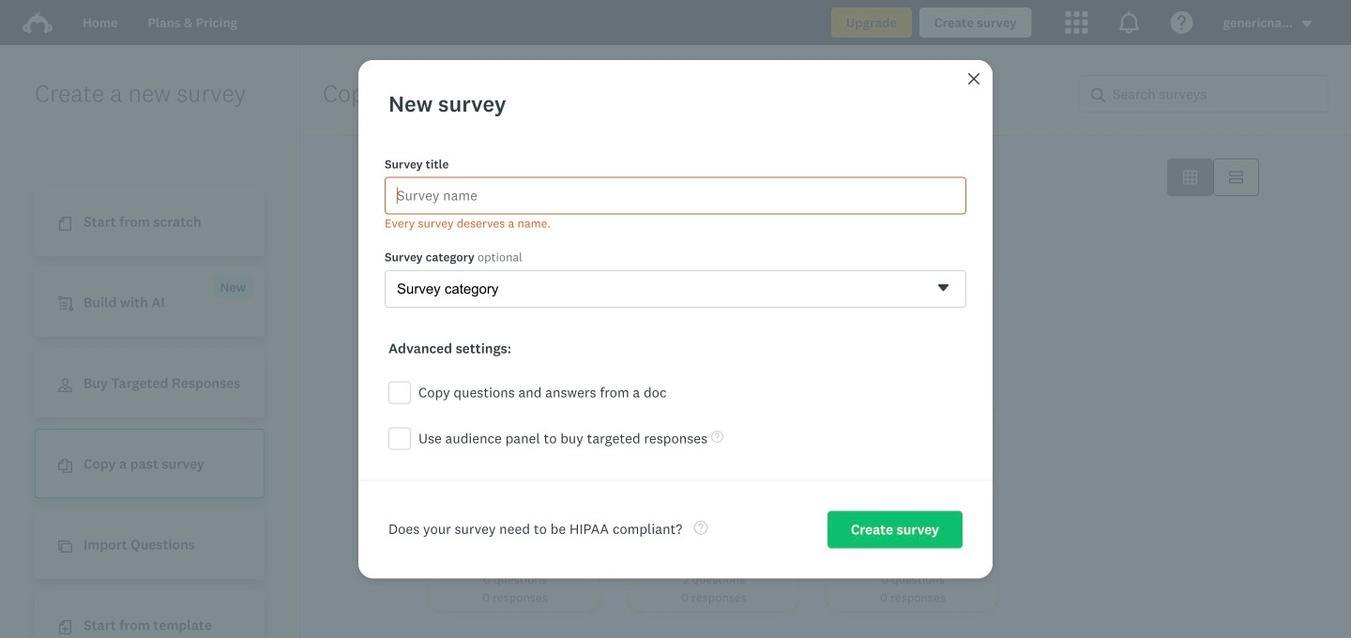 Task type: describe. For each thing, give the bounding box(es) containing it.
clone image
[[58, 540, 72, 554]]

1 horizontal spatial starfilled image
[[772, 293, 786, 307]]

document image
[[58, 217, 72, 231]]

documentplus image
[[58, 620, 72, 635]]

Search surveys field
[[1105, 76, 1328, 112]]

starfilled image
[[573, 293, 587, 307]]

0 horizontal spatial help image
[[694, 521, 708, 535]]

close image
[[966, 71, 982, 86]]

0 vertical spatial help image
[[711, 431, 724, 443]]

help icon image
[[1171, 11, 1193, 34]]

user image
[[58, 378, 72, 392]]

search image
[[1091, 88, 1105, 102]]

grid image
[[1183, 170, 1197, 184]]

0 vertical spatial starfilled image
[[547, 170, 561, 184]]

Survey name field
[[385, 177, 966, 214]]



Task type: locate. For each thing, give the bounding box(es) containing it.
dropdown arrow icon image
[[1301, 17, 1314, 30], [1302, 21, 1312, 27]]

products icon image
[[1066, 11, 1088, 34], [1066, 11, 1088, 34]]

0 horizontal spatial starfilled image
[[547, 170, 561, 184]]

help image
[[711, 431, 724, 443], [694, 521, 708, 535]]

2 brand logo image from the top
[[23, 11, 53, 34]]

1 vertical spatial help image
[[694, 521, 708, 535]]

dialog
[[358, 60, 993, 578]]

documentclone image
[[58, 459, 72, 473]]

notification center icon image
[[1118, 11, 1141, 34]]

1 horizontal spatial help image
[[711, 431, 724, 443]]

starfilled image
[[547, 170, 561, 184], [772, 293, 786, 307]]

1 vertical spatial starfilled image
[[772, 293, 786, 307]]

close image
[[968, 73, 980, 84]]

brand logo image
[[23, 8, 53, 38], [23, 11, 53, 34]]

1 brand logo image from the top
[[23, 8, 53, 38]]

textboxmultiple image
[[1229, 170, 1243, 184]]



Task type: vqa. For each thing, say whether or not it's contained in the screenshot.
1st folders icon from the top of the page
no



